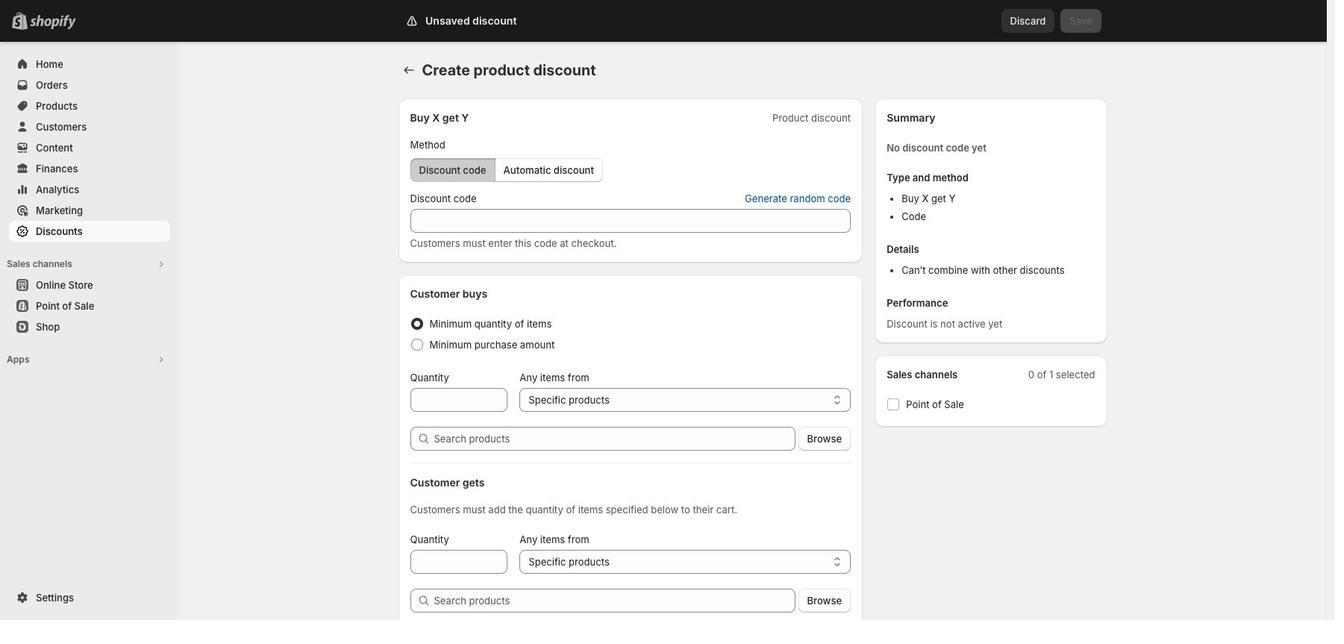 Task type: locate. For each thing, give the bounding box(es) containing it.
None text field
[[410, 209, 851, 233]]

None text field
[[410, 388, 508, 412], [410, 550, 508, 574], [410, 388, 508, 412], [410, 550, 508, 574]]

Search products text field
[[434, 427, 795, 451]]



Task type: describe. For each thing, give the bounding box(es) containing it.
Search products text field
[[434, 589, 795, 613]]

shopify image
[[30, 15, 76, 30]]



Task type: vqa. For each thing, say whether or not it's contained in the screenshot.
second the Search products text field from the top of the page
yes



